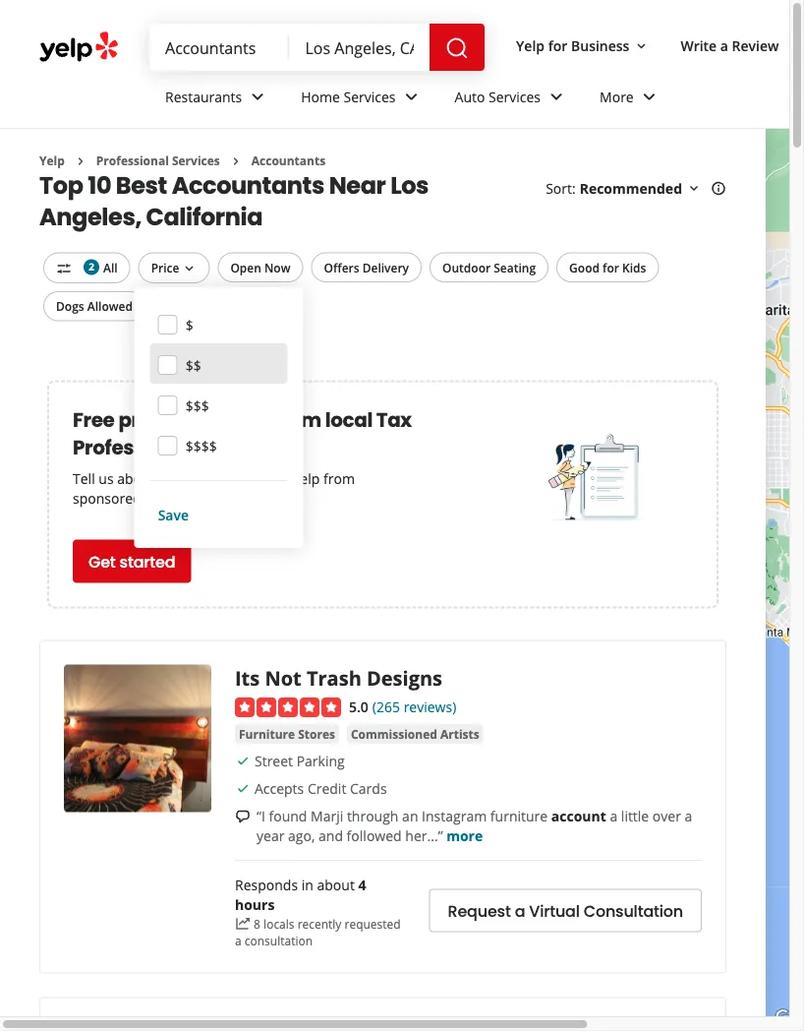 Task type: locate. For each thing, give the bounding box(es) containing it.
seating
[[494, 259, 536, 275]]

parking
[[297, 751, 345, 770]]

request a virtual consultation
[[448, 900, 684, 922]]

businesses.
[[145, 489, 219, 508]]

"i
[[257, 806, 265, 825]]

1 horizontal spatial from
[[324, 469, 355, 488]]

16 chevron right v2 image for accountants
[[228, 153, 244, 169]]

1 vertical spatial yelp
[[39, 153, 65, 169]]

1 none field from the left
[[165, 36, 274, 58]]

now
[[265, 259, 291, 275]]

16 filter v2 image
[[56, 261, 72, 276]]

16 chevron right v2 image left accountants link
[[228, 153, 244, 169]]

furniture
[[239, 726, 295, 742]]

1 horizontal spatial none field
[[306, 36, 414, 58]]

yelp up auto services link
[[517, 36, 545, 55]]

open now
[[231, 259, 291, 275]]

services for home services
[[344, 87, 396, 106]]

5 star rating image
[[235, 698, 341, 717]]

a
[[721, 36, 729, 55], [610, 806, 618, 825], [685, 806, 693, 825], [515, 900, 526, 922], [235, 933, 242, 949]]

project
[[192, 469, 237, 488]]

auto services
[[455, 87, 541, 106]]

dogs
[[56, 298, 84, 314]]

free
[[73, 406, 115, 433]]

2 horizontal spatial services
[[489, 87, 541, 106]]

auto
[[455, 87, 485, 106]]

16 chevron down v2 image for recommended
[[687, 181, 703, 197]]

yelp for business
[[517, 36, 630, 55]]

offers
[[324, 259, 360, 275]]

account
[[552, 806, 607, 825]]

24 chevron down v2 image right restaurants
[[246, 85, 270, 109]]

professional services
[[96, 153, 220, 169]]

0 vertical spatial from
[[274, 406, 322, 433]]

24 chevron down v2 image left auto
[[400, 85, 424, 109]]

0 vertical spatial yelp
[[517, 36, 545, 55]]

0 horizontal spatial none field
[[165, 36, 274, 58]]

credit
[[308, 779, 347, 797]]

sort:
[[546, 179, 576, 198]]

responds in about
[[235, 875, 359, 894]]

2 24 chevron down v2 image from the left
[[400, 85, 424, 109]]

0 vertical spatial and
[[240, 469, 265, 488]]

offers delivery
[[324, 259, 409, 275]]

1 horizontal spatial 16 chevron down v2 image
[[687, 181, 703, 197]]

0 horizontal spatial 24 chevron down v2 image
[[246, 85, 270, 109]]

commissioned artists
[[351, 726, 480, 742]]

16 chevron down v2 image right business
[[634, 38, 650, 54]]

16 chevron down v2 image left 16 info v2 image
[[687, 181, 703, 197]]

1 16 checkmark v2 image from the top
[[235, 753, 251, 769]]

16 chevron down v2 image
[[181, 261, 197, 276]]

0 vertical spatial 16 checkmark v2 image
[[235, 753, 251, 769]]

0 vertical spatial for
[[549, 36, 568, 55]]

1 horizontal spatial for
[[603, 259, 620, 275]]

0 horizontal spatial yelp
[[39, 153, 65, 169]]

None field
[[165, 36, 274, 58], [306, 36, 414, 58]]

a left virtual
[[515, 900, 526, 922]]

about right us at the left of page
[[117, 469, 155, 488]]

0 horizontal spatial services
[[172, 153, 220, 169]]

services right auto
[[489, 87, 541, 106]]

and down marji at bottom left
[[319, 826, 343, 845]]

2 16 checkmark v2 image from the top
[[235, 781, 251, 796]]

california
[[146, 200, 263, 233]]

services up california on the left top of the page
[[172, 153, 220, 169]]

1 horizontal spatial services
[[344, 87, 396, 106]]

(265 reviews)
[[373, 697, 457, 716]]

0 vertical spatial about
[[117, 469, 155, 488]]

get started button
[[73, 540, 191, 583]]

accountants up open
[[172, 169, 325, 202]]

allowed
[[87, 298, 133, 314]]

yelp for yelp for business
[[517, 36, 545, 55]]

1 horizontal spatial 16 chevron right v2 image
[[228, 153, 244, 169]]

16 chevron right v2 image for professional services
[[73, 153, 88, 169]]

consultation
[[584, 900, 684, 922]]

3 24 chevron down v2 image from the left
[[545, 85, 569, 109]]

a little over a year ago, and followed her..."
[[257, 806, 693, 845]]

local
[[325, 406, 373, 433]]

about left 4
[[317, 875, 355, 894]]

top 10 best accountants near los angeles, california
[[39, 169, 429, 233]]

24 chevron down v2 image down yelp for business
[[545, 85, 569, 109]]

none field up home services
[[306, 36, 414, 58]]

16 checkmark v2 image for accepts credit cards
[[235, 781, 251, 796]]

0 vertical spatial 16 chevron down v2 image
[[634, 38, 650, 54]]

1 vertical spatial and
[[319, 826, 343, 845]]

for inside button
[[603, 259, 620, 275]]

24 chevron down v2 image
[[638, 85, 662, 109]]

1 horizontal spatial and
[[319, 826, 343, 845]]

designs
[[367, 664, 443, 692]]

for inside button
[[549, 36, 568, 55]]

(265 reviews) link
[[373, 695, 457, 716]]

more link
[[447, 826, 483, 845]]

accepts credit cards
[[255, 779, 387, 797]]

yelp inside button
[[517, 36, 545, 55]]

24 chevron down v2 image
[[246, 85, 270, 109], [400, 85, 424, 109], [545, 85, 569, 109]]

2 16 chevron right v2 image from the left
[[228, 153, 244, 169]]

1 vertical spatial about
[[317, 875, 355, 894]]

your
[[159, 469, 188, 488]]

accountants link
[[252, 153, 326, 169]]

2 horizontal spatial 24 chevron down v2 image
[[545, 85, 569, 109]]

open now button
[[218, 252, 304, 282]]

dogs allowed
[[56, 298, 133, 314]]

16 chevron down v2 image inside recommended dropdown button
[[687, 181, 703, 197]]

save
[[158, 505, 189, 524]]

trash
[[307, 664, 362, 692]]

for left kids
[[603, 259, 620, 275]]

business categories element
[[150, 71, 805, 128]]

16 chevron right v2 image right yelp link
[[73, 153, 88, 169]]

1 vertical spatial for
[[603, 259, 620, 275]]

business
[[572, 36, 630, 55]]

cards
[[350, 779, 387, 797]]

responds
[[235, 875, 298, 894]]

about inside free price estimates from local tax professionals tell us about your project and get help from sponsored businesses.
[[117, 469, 155, 488]]

4 hours
[[235, 875, 366, 914]]

$ button
[[150, 303, 288, 343]]

16 checkmark v2 image
[[235, 753, 251, 769], [235, 781, 251, 796]]

virtual
[[530, 900, 580, 922]]

over
[[653, 806, 682, 825]]

angeles,
[[39, 200, 142, 233]]

1 vertical spatial 16 checkmark v2 image
[[235, 781, 251, 796]]

0 horizontal spatial about
[[117, 469, 155, 488]]

0 horizontal spatial from
[[274, 406, 322, 433]]

16 chevron right v2 image
[[73, 153, 88, 169], [228, 153, 244, 169]]

and left get
[[240, 469, 265, 488]]

0 horizontal spatial for
[[549, 36, 568, 55]]

and
[[240, 469, 265, 488], [319, 826, 343, 845]]

16 chevron down v2 image inside yelp for business button
[[634, 38, 650, 54]]

free price estimates from local tax professionals tell us about your project and get help from sponsored businesses.
[[73, 406, 412, 508]]

16 checkmark v2 image up the 16 speech v2 icon
[[235, 781, 251, 796]]

16 chevron down v2 image
[[634, 38, 650, 54], [687, 181, 703, 197]]

none field up restaurants
[[165, 36, 274, 58]]

a down 16 trending v2 image
[[235, 933, 242, 949]]

16 chevron down v2 image for yelp for business
[[634, 38, 650, 54]]

None search field
[[150, 24, 489, 71]]

recently
[[298, 916, 342, 932]]

help
[[292, 469, 320, 488]]

16 checkmark v2 image left street
[[235, 753, 251, 769]]

los
[[391, 169, 429, 202]]

outdoor seating
[[443, 259, 536, 275]]

from
[[274, 406, 322, 433], [324, 469, 355, 488]]

services right the home
[[344, 87, 396, 106]]

from right help
[[324, 469, 355, 488]]

1 vertical spatial 16 chevron down v2 image
[[687, 181, 703, 197]]

0 horizontal spatial 16 chevron down v2 image
[[634, 38, 650, 54]]

yelp left 10
[[39, 153, 65, 169]]

recommended button
[[580, 179, 703, 198]]

1 horizontal spatial 24 chevron down v2 image
[[400, 85, 424, 109]]

0 horizontal spatial and
[[240, 469, 265, 488]]

1 16 chevron right v2 image from the left
[[73, 153, 88, 169]]

professionals
[[73, 433, 204, 461]]

0 horizontal spatial 16 chevron right v2 image
[[73, 153, 88, 169]]

for for good
[[603, 259, 620, 275]]

price
[[151, 259, 179, 275]]

not
[[265, 664, 302, 692]]

1 24 chevron down v2 image from the left
[[246, 85, 270, 109]]

$$$ button
[[150, 384, 288, 424]]

1 horizontal spatial yelp
[[517, 36, 545, 55]]

and inside free price estimates from local tax professionals tell us about your project and get help from sponsored businesses.
[[240, 469, 265, 488]]

2 none field from the left
[[306, 36, 414, 58]]

24 chevron down v2 image inside auto services link
[[545, 85, 569, 109]]

its not trash designs
[[235, 664, 443, 692]]

Find text field
[[165, 36, 274, 58]]

delivery
[[363, 259, 409, 275]]

through
[[347, 806, 399, 825]]

24 chevron down v2 image for auto services
[[545, 85, 569, 109]]

from left local
[[274, 406, 322, 433]]

good for kids
[[570, 259, 647, 275]]

its
[[235, 664, 260, 692]]

24 chevron down v2 image inside restaurants link
[[246, 85, 270, 109]]

for left business
[[549, 36, 568, 55]]

$$
[[186, 356, 201, 374]]

24 chevron down v2 image inside home services link
[[400, 85, 424, 109]]

$$$$
[[186, 436, 217, 455]]

search image
[[446, 36, 469, 60]]

services
[[344, 87, 396, 106], [489, 87, 541, 106], [172, 153, 220, 169]]

a inside button
[[515, 900, 526, 922]]

home
[[301, 87, 340, 106]]



Task type: describe. For each thing, give the bounding box(es) containing it.
started
[[120, 550, 175, 572]]

stores
[[298, 726, 336, 742]]

recommended
[[580, 179, 683, 198]]

locals
[[264, 916, 295, 932]]

2
[[89, 260, 94, 273]]

a right over
[[685, 806, 693, 825]]

all
[[103, 259, 118, 275]]

$
[[186, 315, 193, 334]]

auto services link
[[439, 71, 584, 128]]

commissioned artists button
[[347, 724, 484, 744]]

street
[[255, 751, 293, 770]]

street parking
[[255, 751, 345, 770]]

more
[[600, 87, 634, 106]]

$$ button
[[150, 343, 288, 384]]

free price estimates from local tax professionals image
[[549, 428, 647, 527]]

accountants down the home
[[252, 153, 326, 169]]

services for professional services
[[172, 153, 220, 169]]

estimates
[[172, 406, 271, 433]]

us
[[99, 469, 114, 488]]

filters group
[[39, 252, 664, 548]]

restaurants link
[[150, 71, 286, 128]]

5.0
[[349, 697, 369, 716]]

16 trending v2 image
[[235, 916, 251, 932]]

review
[[733, 36, 780, 55]]

best
[[116, 169, 167, 202]]

1 vertical spatial from
[[324, 469, 355, 488]]

good
[[570, 259, 600, 275]]

a inside 8 locals recently requested a consultation
[[235, 933, 242, 949]]

commissioned
[[351, 726, 438, 742]]

good for kids button
[[557, 252, 660, 282]]

none field find
[[165, 36, 274, 58]]

accepts
[[255, 779, 304, 797]]

accountants inside top 10 best accountants near los angeles, california
[[172, 169, 325, 202]]

open
[[231, 259, 262, 275]]

ago,
[[288, 826, 315, 845]]

16 info v2 image
[[711, 181, 727, 197]]

yelp for yelp link
[[39, 153, 65, 169]]

requested
[[345, 916, 401, 932]]

8
[[254, 916, 261, 932]]

services for auto services
[[489, 87, 541, 106]]

its not trash designs image
[[64, 664, 212, 812]]

little
[[622, 806, 650, 825]]

dogs allowed button
[[43, 291, 146, 321]]

her..."
[[406, 826, 443, 845]]

16 checkmark v2 image for street parking
[[235, 753, 251, 769]]

instagram
[[422, 806, 487, 825]]

request a virtual consultation button
[[430, 889, 703, 932]]

for for yelp
[[549, 36, 568, 55]]

professional services link
[[96, 153, 220, 169]]

furniture
[[491, 806, 548, 825]]

$$$
[[186, 396, 209, 415]]

more
[[447, 826, 483, 845]]

24 chevron down v2 image for home services
[[400, 85, 424, 109]]

year
[[257, 826, 285, 845]]

request
[[448, 900, 511, 922]]

an
[[403, 806, 419, 825]]

write a review
[[681, 36, 780, 55]]

none field near
[[306, 36, 414, 58]]

save button
[[150, 497, 288, 532]]

outdoor seating button
[[430, 252, 549, 282]]

professional
[[96, 153, 169, 169]]

5.0 link
[[349, 695, 369, 716]]

google image
[[771, 1006, 805, 1031]]

Near text field
[[306, 36, 414, 58]]

write a review link
[[673, 28, 788, 63]]

"i found marji through an instagram furniture account
[[257, 806, 607, 825]]

restaurants
[[165, 87, 242, 106]]

hours
[[235, 895, 275, 914]]

8 locals recently requested a consultation
[[235, 916, 401, 949]]

tax
[[377, 406, 412, 433]]

marji
[[311, 806, 344, 825]]

map region
[[549, 0, 805, 1031]]

1 horizontal spatial about
[[317, 875, 355, 894]]

commissioned artists link
[[347, 724, 484, 744]]

yelp for business button
[[509, 28, 658, 63]]

near
[[329, 169, 386, 202]]

a left little
[[610, 806, 618, 825]]

24 chevron down v2 image for restaurants
[[246, 85, 270, 109]]

and inside a little over a year ago, and followed her..."
[[319, 826, 343, 845]]

10
[[88, 169, 111, 202]]

16 speech v2 image
[[235, 809, 251, 824]]

get started
[[89, 550, 175, 572]]

its not trash designs link
[[235, 664, 443, 692]]

top
[[39, 169, 83, 202]]

artists
[[441, 726, 480, 742]]

get
[[268, 469, 288, 488]]

followed
[[347, 826, 402, 845]]

price button
[[138, 252, 210, 283]]

a right write
[[721, 36, 729, 55]]

write
[[681, 36, 717, 55]]

4
[[359, 875, 366, 894]]



Task type: vqa. For each thing, say whether or not it's contained in the screenshot.
restaurant on the bottom
no



